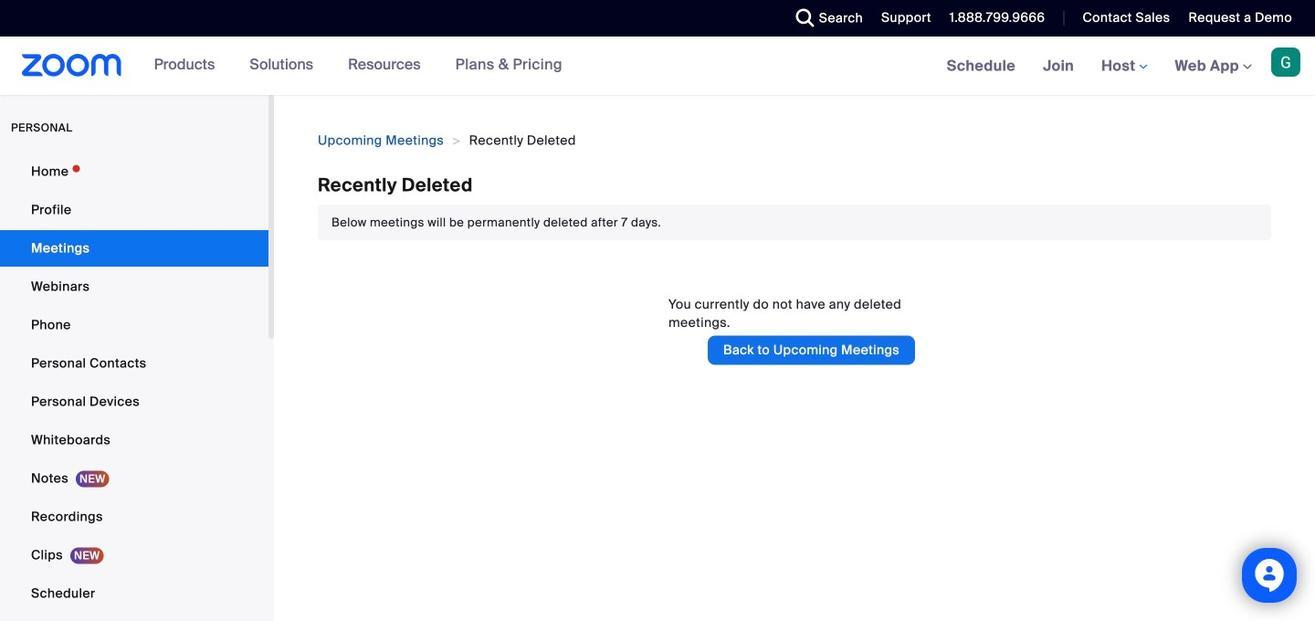 Task type: describe. For each thing, give the bounding box(es) containing it.
meetings navigation
[[934, 37, 1316, 96]]



Task type: locate. For each thing, give the bounding box(es) containing it.
main content main content
[[274, 95, 1316, 621]]

zoom logo image
[[22, 54, 122, 77]]

banner
[[0, 37, 1316, 96]]

profile picture image
[[1272, 48, 1301, 77]]

product information navigation
[[140, 37, 576, 95]]

personal menu menu
[[0, 154, 269, 621]]



Task type: vqa. For each thing, say whether or not it's contained in the screenshot.
Search by name or email,Search by name or email "text field" on the top of the page
no



